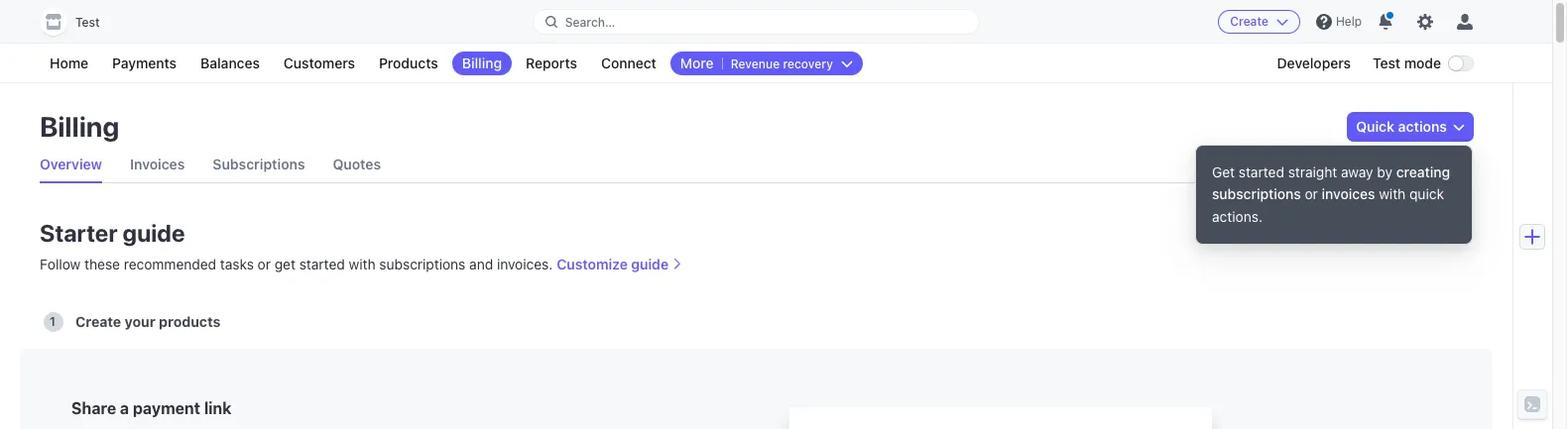 Task type: locate. For each thing, give the bounding box(es) containing it.
guide for starter guide
[[123, 219, 185, 247]]

test
[[75, 15, 100, 30], [1373, 55, 1401, 71]]

tasks
[[220, 256, 254, 273]]

1 vertical spatial products
[[138, 364, 200, 381]]

0 vertical spatial guide
[[123, 219, 185, 247]]

tab list
[[40, 147, 1473, 184]]

payment
[[133, 400, 200, 418]]

sell your products
[[75, 364, 200, 381]]

subscriptions left 'and' at the bottom left of page
[[379, 256, 466, 273]]

subscriptions up actions.
[[1213, 186, 1302, 203]]

customers link
[[274, 52, 365, 75]]

1 horizontal spatial billing
[[462, 55, 502, 71]]

create right 1
[[75, 314, 121, 330]]

guide right customize
[[631, 256, 669, 273]]

0 vertical spatial started
[[1239, 164, 1285, 181]]

connect
[[601, 55, 657, 71]]

test for test
[[75, 15, 100, 30]]

1 vertical spatial guide
[[631, 256, 669, 273]]

get started straight away by
[[1213, 164, 1397, 181]]

a
[[120, 400, 129, 418]]

0 horizontal spatial test
[[75, 15, 100, 30]]

products
[[159, 314, 221, 330], [138, 364, 200, 381]]

1 vertical spatial or
[[258, 256, 271, 273]]

0 vertical spatial subscriptions
[[1213, 186, 1302, 203]]

quotes
[[333, 156, 381, 173]]

test for test mode
[[1373, 55, 1401, 71]]

create
[[1231, 14, 1269, 29], [75, 314, 121, 330]]

customers
[[284, 55, 355, 71]]

create inside button
[[1231, 14, 1269, 29]]

create up developers link
[[1231, 14, 1269, 29]]

0 vertical spatial with
[[1379, 186, 1406, 203]]

your right sell
[[104, 364, 135, 381]]

0 vertical spatial billing
[[462, 55, 502, 71]]

home link
[[40, 52, 98, 75]]

your for sell
[[104, 364, 135, 381]]

help button
[[1309, 6, 1370, 38]]

customize
[[557, 256, 628, 273]]

test inside button
[[75, 15, 100, 30]]

your inside dropdown button
[[104, 364, 135, 381]]

with down by
[[1379, 186, 1406, 203]]

get
[[275, 256, 296, 273]]

away
[[1342, 164, 1374, 181]]

0 vertical spatial your
[[125, 314, 155, 330]]

test left mode
[[1373, 55, 1401, 71]]

quick
[[1357, 118, 1395, 135]]

1 vertical spatial create
[[75, 314, 121, 330]]

1 vertical spatial started
[[299, 256, 345, 273]]

Search… search field
[[534, 9, 980, 34]]

0 vertical spatial test
[[75, 15, 100, 30]]

0 horizontal spatial create
[[75, 314, 121, 330]]

1 vertical spatial billing
[[40, 110, 119, 143]]

1 horizontal spatial guide
[[631, 256, 669, 273]]

reports
[[526, 55, 577, 71]]

1 horizontal spatial with
[[1379, 186, 1406, 203]]

with inside with quick actions.
[[1379, 186, 1406, 203]]

with
[[1379, 186, 1406, 203], [349, 256, 376, 273]]

payments link
[[102, 52, 187, 75]]

starter guide
[[40, 219, 185, 247]]

products up payment
[[138, 364, 200, 381]]

straight
[[1289, 164, 1338, 181]]

0 vertical spatial products
[[159, 314, 221, 330]]

create for create your products
[[75, 314, 121, 330]]

billing
[[462, 55, 502, 71], [40, 110, 119, 143]]

1 vertical spatial your
[[104, 364, 135, 381]]

mode
[[1405, 55, 1442, 71]]

started
[[1239, 164, 1285, 181], [299, 256, 345, 273]]

0 vertical spatial create
[[1231, 14, 1269, 29]]

revenue recovery
[[731, 57, 833, 71]]

guide up recommended
[[123, 219, 185, 247]]

subscriptions
[[213, 156, 305, 173]]

or down straight
[[1305, 186, 1318, 203]]

billing up overview
[[40, 110, 119, 143]]

invoices.
[[497, 256, 553, 273]]

connect link
[[591, 52, 667, 75]]

guide
[[123, 219, 185, 247], [631, 256, 669, 273]]

with right get
[[349, 256, 376, 273]]

creating subscriptions
[[1213, 164, 1451, 203]]

0 horizontal spatial started
[[299, 256, 345, 273]]

0 vertical spatial or
[[1305, 186, 1318, 203]]

reports link
[[516, 52, 587, 75]]

developers
[[1278, 55, 1351, 71]]

1 horizontal spatial subscriptions
[[1213, 186, 1302, 203]]

search…
[[565, 14, 616, 29]]

0 horizontal spatial with
[[349, 256, 376, 273]]

products link
[[369, 52, 448, 75]]

and
[[469, 256, 493, 273]]

or left get
[[258, 256, 271, 273]]

0 horizontal spatial subscriptions
[[379, 256, 466, 273]]

1 vertical spatial test
[[1373, 55, 1401, 71]]

subscriptions
[[1213, 186, 1302, 203], [379, 256, 466, 273]]

0 horizontal spatial or
[[258, 256, 271, 273]]

started right get
[[299, 256, 345, 273]]

these
[[84, 256, 120, 273]]

create your products
[[75, 314, 221, 330]]

products
[[379, 55, 438, 71]]

products down recommended
[[159, 314, 221, 330]]

get
[[1213, 164, 1235, 181]]

your
[[125, 314, 155, 330], [104, 364, 135, 381]]

or
[[1305, 186, 1318, 203], [258, 256, 271, 273]]

1 horizontal spatial started
[[1239, 164, 1285, 181]]

follow these recommended tasks or get started with subscriptions and invoices.
[[40, 256, 553, 273]]

test up home
[[75, 15, 100, 30]]

0 horizontal spatial guide
[[123, 219, 185, 247]]

1 horizontal spatial create
[[1231, 14, 1269, 29]]

overview
[[40, 156, 102, 173]]

invoices
[[1322, 186, 1376, 203]]

billing left reports on the left of page
[[462, 55, 502, 71]]

started right "get"
[[1239, 164, 1285, 181]]

products inside dropdown button
[[138, 364, 200, 381]]

your up sell your products
[[125, 314, 155, 330]]

customize guide link
[[557, 256, 683, 273]]

with quick actions.
[[1213, 186, 1445, 225]]

1 horizontal spatial test
[[1373, 55, 1401, 71]]

actions
[[1399, 118, 1448, 135]]



Task type: describe. For each thing, give the bounding box(es) containing it.
home
[[50, 55, 88, 71]]

quick actions
[[1357, 118, 1448, 135]]

starter
[[40, 219, 118, 247]]

invoices
[[130, 156, 185, 173]]

follow
[[40, 256, 81, 273]]

test mode
[[1373, 55, 1442, 71]]

share a payment link
[[71, 400, 232, 418]]

billing link
[[452, 52, 512, 75]]

create for create
[[1231, 14, 1269, 29]]

0 horizontal spatial billing
[[40, 110, 119, 143]]

or invoices
[[1302, 186, 1376, 203]]

create button
[[1219, 10, 1301, 34]]

sell
[[75, 364, 101, 381]]

overview link
[[40, 147, 102, 183]]

products for create your products
[[159, 314, 221, 330]]

invoices link
[[130, 147, 185, 183]]

1
[[50, 315, 56, 329]]

balances link
[[191, 52, 270, 75]]

subscriptions link
[[213, 147, 305, 183]]

customize guide
[[557, 256, 669, 273]]

Search… text field
[[534, 9, 980, 34]]

1 horizontal spatial or
[[1305, 186, 1318, 203]]

by
[[1378, 164, 1393, 181]]

tab list containing overview
[[40, 147, 1473, 184]]

balances
[[201, 55, 260, 71]]

share
[[71, 400, 116, 418]]

recovery
[[783, 57, 833, 71]]

test button
[[40, 8, 120, 36]]

revenue
[[731, 57, 780, 71]]

subscriptions inside the creating subscriptions
[[1213, 186, 1302, 203]]

billing inside "link"
[[462, 55, 502, 71]]

quotes link
[[333, 147, 381, 183]]

1 vertical spatial with
[[349, 256, 376, 273]]

1 vertical spatial subscriptions
[[379, 256, 466, 273]]

quick
[[1410, 186, 1445, 203]]

more
[[681, 55, 714, 71]]

sell your products button
[[44, 349, 1470, 397]]

actions.
[[1213, 208, 1263, 225]]

payments
[[112, 55, 177, 71]]

help
[[1336, 14, 1362, 29]]

recommended
[[124, 256, 216, 273]]

creating
[[1397, 164, 1451, 181]]

products for sell your products
[[138, 364, 200, 381]]

link
[[204, 400, 232, 418]]

your for create
[[125, 314, 155, 330]]

guide for customize guide
[[631, 256, 669, 273]]

quick actions button
[[1349, 113, 1473, 141]]

developers link
[[1268, 52, 1361, 75]]



Task type: vqa. For each thing, say whether or not it's contained in the screenshot.
leftmost Billing
yes



